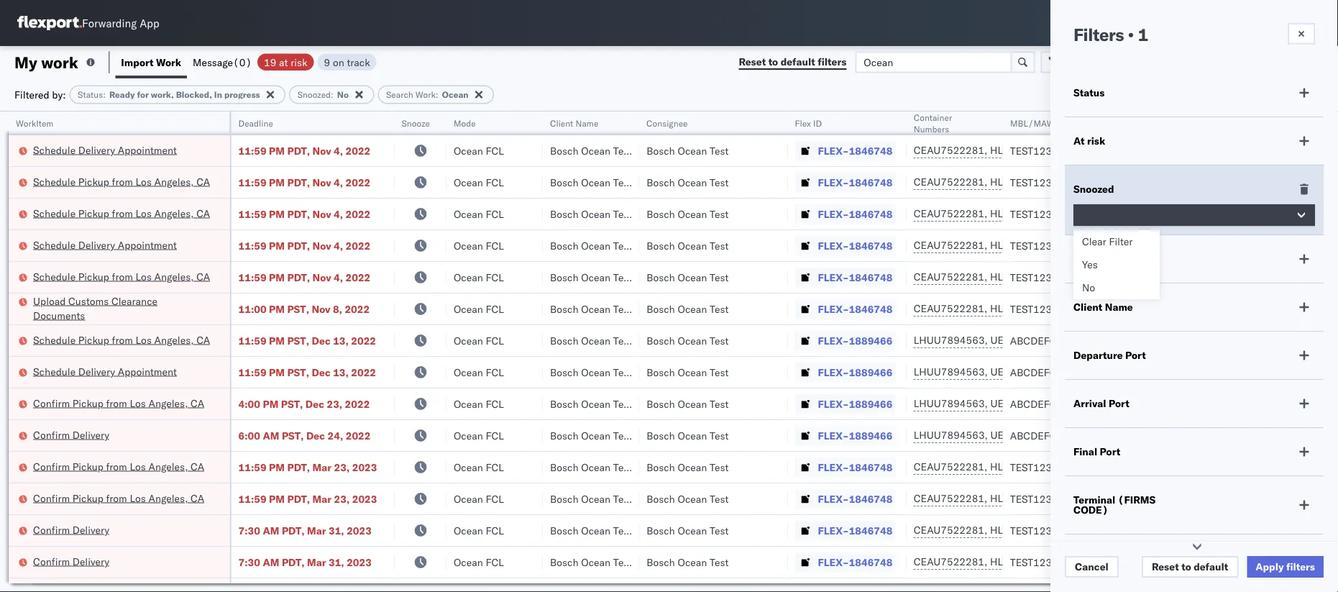 Task type: describe. For each thing, give the bounding box(es) containing it.
4, for third schedule pickup from los angeles, ca link from the top of the page
[[334, 271, 343, 283]]

my
[[14, 52, 37, 72]]

client name button
[[543, 114, 625, 129]]

0 vertical spatial risk
[[291, 56, 308, 68]]

3 flex-1889466 from the top
[[818, 397, 893, 410]]

track
[[347, 56, 370, 68]]

6 11:59 from the top
[[239, 334, 267, 347]]

cancel
[[1076, 560, 1109, 573]]

savant
[[1229, 208, 1260, 220]]

ca for confirm pickup from los angeles, ca link related to 4:00
[[191, 397, 204, 409]]

confirm pickup from los angeles, ca link for 4:00
[[33, 396, 204, 410]]

reset for reset to default
[[1152, 560, 1180, 573]]

1 ceau7522281, hlxu6269489, hlxu8034992 from the top
[[914, 144, 1137, 156]]

2 lhuu7894563, uetu5238478 from the top
[[914, 365, 1061, 378]]

deadline
[[239, 118, 273, 128]]

schedule pickup from los angeles, ca for 1st schedule pickup from los angeles, ca link from the bottom of the page
[[33, 333, 210, 346]]

8 hlxu8034992 from the top
[[1067, 492, 1137, 505]]

cancel button
[[1065, 556, 1119, 578]]

4 schedule pickup from los angeles, ca link from the top
[[33, 333, 210, 347]]

os button
[[1288, 6, 1322, 40]]

1 flex-1889466 from the top
[[818, 334, 893, 347]]

clear filter
[[1083, 235, 1133, 248]]

import work
[[121, 56, 181, 68]]

nov for second schedule pickup from los angeles, ca link from the top of the page
[[313, 208, 331, 220]]

snoozed : no
[[298, 89, 349, 100]]

8 hlxu6269489, from the top
[[991, 492, 1064, 505]]

•
[[1128, 24, 1135, 45]]

filters • 1
[[1074, 24, 1149, 45]]

schedule pickup from los angeles, ca for second schedule pickup from los angeles, ca link from the top of the page
[[33, 207, 210, 219]]

departure port
[[1074, 349, 1147, 362]]

1 vertical spatial risk
[[1088, 135, 1106, 147]]

snoozed for snoozed : no
[[298, 89, 331, 100]]

schedule delivery appointment link for 11:59 pm pdt, nov 4, 2022
[[33, 143, 177, 157]]

upload customs clearance documents button
[[33, 294, 211, 324]]

filters
[[1074, 24, 1125, 45]]

13 ocean fcl from the top
[[454, 524, 504, 537]]

resize handle column header for consignee
[[771, 112, 788, 592]]

work
[[41, 52, 78, 72]]

resize handle column header for container numbers
[[986, 112, 1003, 592]]

5 test123456 from the top
[[1011, 271, 1071, 283]]

clear
[[1083, 235, 1107, 248]]

schedule for 11:59 pm pdt, nov 4, 2022's schedule delivery appointment button
[[33, 144, 76, 156]]

12 fcl from the top
[[486, 492, 504, 505]]

name inside button
[[576, 118, 599, 128]]

dec up 4:00 pm pst, dec 23, 2022
[[312, 366, 331, 378]]

11 flex- from the top
[[818, 461, 849, 473]]

7 test123456 from the top
[[1011, 461, 1071, 473]]

from for confirm pickup from los angeles, ca link related to 4:00
[[106, 397, 127, 409]]

7 ceau7522281, from the top
[[914, 460, 988, 473]]

(0)
[[233, 56, 252, 68]]

hlxu8034992 for confirm pickup from los angeles, ca link related to 11:59
[[1067, 460, 1137, 473]]

14 flex- from the top
[[818, 556, 849, 568]]

pickup for second schedule pickup from los angeles, ca link from the top of the page
[[78, 207, 109, 219]]

1 abcdefg78456546 from the top
[[1011, 334, 1107, 347]]

clearance
[[111, 295, 158, 307]]

9 fcl from the top
[[486, 397, 504, 410]]

schedule for fourth schedule pickup from los angeles, ca button from the bottom
[[33, 175, 76, 188]]

confirm delivery button for 7:30 am pdt, mar 31, 2023
[[33, 554, 109, 570]]

appointment for 11:59 pm pdt, nov 4, 2022
[[118, 144, 177, 156]]

hlxu6269489, for 2nd schedule delivery appointment link from the bottom of the page
[[991, 239, 1064, 251]]

3 uetu5238478 from the top
[[991, 397, 1061, 410]]

10 ceau7522281, from the top
[[914, 555, 988, 568]]

nov for third schedule pickup from los angeles, ca link from the top of the page
[[313, 271, 331, 283]]

hlxu8034992 for 2nd confirm delivery link from the bottom of the page
[[1067, 524, 1137, 536]]

container numbers
[[914, 112, 953, 134]]

nov for 4th schedule pickup from los angeles, ca link from the bottom of the page
[[313, 176, 331, 188]]

5 ocean fcl from the top
[[454, 271, 504, 283]]

1846748 for upload customs clearance documents link
[[849, 303, 893, 315]]

port for arrival port
[[1109, 397, 1130, 410]]

hlxu8034992 for third schedule pickup from los angeles, ca link from the top of the page
[[1067, 270, 1137, 283]]

progress
[[224, 89, 260, 100]]

11:59 pm pdt, nov 4, 2022 for fourth schedule pickup from los angeles, ca button from the bottom
[[239, 176, 371, 188]]

4 11:59 from the top
[[239, 239, 267, 252]]

terminal
[[1074, 494, 1116, 506]]

1 vertical spatial client name
[[1074, 301, 1134, 313]]

2 uetu5238478 from the top
[[991, 365, 1061, 378]]

3 : from the left
[[436, 89, 439, 100]]

reset to default
[[1152, 560, 1229, 573]]

arrival port
[[1074, 397, 1130, 410]]

resize handle column header for mode
[[526, 112, 543, 592]]

reset to default button
[[1142, 556, 1239, 578]]

omkar savant
[[1196, 208, 1260, 220]]

nov for upload customs clearance documents link
[[312, 303, 331, 315]]

10 flex-1846748 from the top
[[818, 556, 893, 568]]

ca for 1st schedule pickup from los angeles, ca link from the bottom of the page
[[197, 333, 210, 346]]

flex-1846748 for 2nd schedule delivery appointment link from the bottom of the page
[[818, 239, 893, 252]]

7 ceau7522281, hlxu6269489, hlxu8034992 from the top
[[914, 460, 1137, 473]]

1 13, from the top
[[333, 334, 349, 347]]

filter
[[1110, 235, 1133, 248]]

mbl/mawb numbers button
[[1003, 114, 1175, 129]]

actions
[[1294, 118, 1324, 128]]

hlxu6269489, for 2nd confirm delivery link from the bottom of the page
[[991, 524, 1064, 536]]

hlxu8034992 for 2nd schedule delivery appointment link from the bottom of the page
[[1067, 239, 1137, 251]]

work,
[[151, 89, 174, 100]]

flex-1846748 for 2nd confirm delivery link from the bottom of the page
[[818, 524, 893, 537]]

confirm for confirm pickup from los angeles, ca link related to 11:59
[[33, 460, 70, 473]]

hlxu6269489, for third schedule pickup from los angeles, ca link from the top of the page
[[991, 270, 1064, 283]]

2 lhuu7894563, from the top
[[914, 365, 988, 378]]

upload customs clearance documents link
[[33, 294, 211, 323]]

appointment for 11:59 pm pst, dec 13, 2022
[[118, 365, 177, 378]]

2 13, from the top
[[333, 366, 349, 378]]

pickup for third schedule pickup from los angeles, ca link from the top of the page
[[78, 270, 109, 283]]

confirm delivery link for 6:00
[[33, 428, 109, 442]]

id
[[814, 118, 822, 128]]

2 ceau7522281, hlxu6269489, hlxu8034992 from the top
[[914, 176, 1137, 188]]

by:
[[52, 88, 66, 101]]

status : ready for work, blocked, in progress
[[78, 89, 260, 100]]

workitem button
[[9, 114, 216, 129]]

documents
[[33, 309, 85, 322]]

1 11:59 pm pdt, nov 4, 2022 from the top
[[239, 144, 371, 157]]

snoozed for snoozed
[[1074, 183, 1115, 195]]

customs
[[68, 295, 109, 307]]

terminal (firms code)
[[1074, 494, 1156, 516]]

forwarding app
[[82, 16, 159, 30]]

4 lhuu7894563, from the top
[[914, 429, 988, 441]]

schedule delivery appointment button for 11:59 pm pst, dec 13, 2022
[[33, 364, 177, 380]]

11 ocean fcl from the top
[[454, 461, 504, 473]]

message
[[193, 56, 233, 68]]

6 ceau7522281, from the top
[[914, 302, 988, 315]]

hlxu6269489, for confirm pickup from los angeles, ca link related to 11:59
[[991, 460, 1064, 473]]

to for reset to default filters
[[769, 55, 779, 68]]

4 ceau7522281, from the top
[[914, 239, 988, 251]]

23, for confirm pickup from los angeles, ca link related to 4:00
[[327, 397, 343, 410]]

work for search
[[416, 89, 436, 100]]

1846748 for 4th schedule pickup from los angeles, ca link from the bottom of the page
[[849, 176, 893, 188]]

resize handle column header for flex id
[[890, 112, 907, 592]]

deadline button
[[231, 114, 380, 129]]

5 ceau7522281, from the top
[[914, 270, 988, 283]]

10 ceau7522281, hlxu6269489, hlxu8034992 from the top
[[914, 555, 1137, 568]]

7 11:59 from the top
[[239, 366, 267, 378]]

schedule for 2nd schedule delivery appointment button from the bottom of the page
[[33, 238, 76, 251]]

11:00
[[239, 303, 267, 315]]

os
[[1298, 18, 1312, 28]]

my work
[[14, 52, 78, 72]]

flex-1846748 for upload customs clearance documents link
[[818, 303, 893, 315]]

3 abcdefg78456546 from the top
[[1011, 397, 1107, 410]]

reset to default filters
[[739, 55, 847, 68]]

1
[[1138, 24, 1149, 45]]

2 7:30 am pdt, mar 31, 2023 from the top
[[239, 556, 372, 568]]

4 flex-1889466 from the top
[[818, 429, 893, 442]]

pdt, for 2nd schedule delivery appointment link from the bottom of the page
[[287, 239, 310, 252]]

message (0)
[[193, 56, 252, 68]]

at
[[279, 56, 288, 68]]

6:00
[[239, 429, 260, 442]]

resize handle column header for workitem
[[213, 112, 230, 592]]

6:00 am pst, dec 24, 2022
[[239, 429, 371, 442]]

1 vertical spatial no
[[1083, 281, 1096, 294]]

schedule delivery appointment for 11:59 pm pst, dec 13, 2022
[[33, 365, 177, 378]]

5 flex- from the top
[[818, 271, 849, 283]]

5 fcl from the top
[[486, 271, 504, 283]]

9 11:59 from the top
[[239, 492, 267, 505]]

9 on track
[[324, 56, 370, 68]]

flex-1846748 for confirm pickup from los angeles, ca link related to 11:59
[[818, 461, 893, 473]]

8 ceau7522281, hlxu6269489, hlxu8034992 from the top
[[914, 492, 1137, 505]]

hlxu8034992 for 4th schedule pickup from los angeles, ca link from the bottom of the page
[[1067, 176, 1137, 188]]

pst, for schedule pickup from los angeles, ca
[[287, 334, 309, 347]]

container numbers button
[[907, 109, 989, 135]]

5 11:59 from the top
[[239, 271, 267, 283]]

1 11:59 from the top
[[239, 144, 267, 157]]

1 7:30 am pdt, mar 31, 2023 from the top
[[239, 524, 372, 537]]

11:00 pm pst, nov 8, 2022
[[239, 303, 370, 315]]

9 ocean fcl from the top
[[454, 397, 504, 410]]

at
[[1074, 135, 1085, 147]]

3 resize handle column header from the left
[[429, 112, 447, 592]]

4 fcl from the top
[[486, 239, 504, 252]]

7 flex- from the top
[[818, 334, 849, 347]]

default for reset to default filters
[[781, 55, 816, 68]]

1846748 for second schedule pickup from los angeles, ca link from the top of the page
[[849, 208, 893, 220]]

work for import
[[156, 56, 181, 68]]

schedule pickup from los angeles, ca for third schedule pickup from los angeles, ca link from the top of the page
[[33, 270, 210, 283]]

4 ceau7522281, hlxu6269489, hlxu8034992 from the top
[[914, 239, 1137, 251]]

reset to default filters button
[[730, 51, 856, 73]]

11:59 pm pdt, nov 4, 2022 for third schedule pickup from los angeles, ca button from the bottom
[[239, 208, 371, 220]]

11 resize handle column header from the left
[[1313, 112, 1330, 592]]

9 test123456 from the top
[[1011, 524, 1071, 537]]

7 fcl from the top
[[486, 334, 504, 347]]

omkar
[[1196, 208, 1227, 220]]

am for confirm delivery link associated with 6:00
[[263, 429, 279, 442]]

pickup for confirm pickup from los angeles, ca link related to 11:59
[[72, 460, 104, 473]]

flex
[[795, 118, 812, 128]]

from for confirm pickup from los angeles, ca link related to 11:59
[[106, 460, 127, 473]]

2 schedule delivery appointment button from the top
[[33, 238, 177, 254]]

2 1889466 from the top
[[849, 366, 893, 378]]

default for reset to default
[[1194, 560, 1229, 573]]

3 test123456 from the top
[[1011, 208, 1071, 220]]

6 ceau7522281, hlxu6269489, hlxu8034992 from the top
[[914, 302, 1137, 315]]

8,
[[333, 303, 342, 315]]

4 abcdefg78456546 from the top
[[1011, 429, 1107, 442]]

10 ocean fcl from the top
[[454, 429, 504, 442]]

1 4, from the top
[[334, 144, 343, 157]]

1 ceau7522281, from the top
[[914, 144, 988, 156]]

mode button
[[447, 114, 529, 129]]

schedule delivery appointment for 11:59 pm pdt, nov 4, 2022
[[33, 144, 177, 156]]

3 1889466 from the top
[[849, 397, 893, 410]]

11 fcl from the top
[[486, 461, 504, 473]]

24,
[[328, 429, 343, 442]]

1 1889466 from the top
[[849, 334, 893, 347]]

2 31, from the top
[[329, 556, 344, 568]]

in
[[214, 89, 222, 100]]

1 hlxu6269489, from the top
[[991, 144, 1064, 156]]

1 horizontal spatial filters
[[1287, 560, 1316, 573]]

10 fcl from the top
[[486, 429, 504, 442]]

4:00
[[239, 397, 260, 410]]

delivery for 11:59 pm pst, dec 13, 2022
[[78, 365, 115, 378]]

ready
[[109, 89, 135, 100]]

1 flex- from the top
[[818, 144, 849, 157]]

19
[[264, 56, 277, 68]]

confirm for 2nd confirm delivery link from the bottom of the page
[[33, 523, 70, 536]]

apply
[[1256, 560, 1284, 573]]

pdt, for 2nd confirm delivery link from the bottom of the page
[[282, 524, 305, 537]]

1 schedule pickup from los angeles, ca link from the top
[[33, 174, 210, 189]]

flex-1846748 for second schedule pickup from los angeles, ca link from the top of the page
[[818, 208, 893, 220]]

upload customs clearance documents
[[33, 295, 158, 322]]

workitem
[[16, 118, 53, 128]]

14 ocean fcl from the top
[[454, 556, 504, 568]]

1846748 for third schedule pickup from los angeles, ca link from the top of the page
[[849, 271, 893, 283]]

2 confirm delivery button from the top
[[33, 523, 109, 538]]

3 ceau7522281, from the top
[[914, 207, 988, 220]]

pdt, for confirm pickup from los angeles, ca link related to 11:59
[[287, 461, 310, 473]]

1 flex-1846748 from the top
[[818, 144, 893, 157]]



Task type: locate. For each thing, give the bounding box(es) containing it.
6 ocean fcl from the top
[[454, 303, 504, 315]]

2 11:59 pm pdt, mar 23, 2023 from the top
[[239, 492, 377, 505]]

1 confirm pickup from los angeles, ca button from the top
[[33, 396, 204, 412]]

confirm for 1st confirm pickup from los angeles, ca link from the bottom
[[33, 492, 70, 504]]

confirm pickup from los angeles, ca button
[[33, 396, 204, 412], [33, 459, 204, 475], [33, 491, 204, 507]]

list box
[[1074, 230, 1160, 299]]

1 horizontal spatial to
[[1182, 560, 1192, 573]]

schedule delivery appointment link down workitem button
[[33, 143, 177, 157]]

numbers
[[1063, 118, 1099, 128], [914, 123, 950, 134]]

pst, up '6:00 am pst, dec 24, 2022'
[[281, 397, 303, 410]]

confirm for confirm pickup from los angeles, ca link related to 4:00
[[33, 397, 70, 409]]

port right the final
[[1100, 445, 1121, 458]]

client name inside button
[[550, 118, 599, 128]]

: down on
[[331, 89, 334, 100]]

0 horizontal spatial no
[[337, 89, 349, 100]]

reset for reset to default filters
[[739, 55, 766, 68]]

schedule for schedule delivery appointment button related to 11:59 pm pst, dec 13, 2022
[[33, 365, 76, 378]]

reset
[[739, 55, 766, 68], [1152, 560, 1180, 573]]

nov
[[313, 144, 331, 157], [313, 176, 331, 188], [313, 208, 331, 220], [313, 239, 331, 252], [313, 271, 331, 283], [312, 303, 331, 315]]

3 schedule pickup from los angeles, ca link from the top
[[33, 269, 210, 284]]

schedule delivery appointment button down upload customs clearance documents
[[33, 364, 177, 380]]

2 schedule delivery appointment from the top
[[33, 238, 177, 251]]

1 vertical spatial snoozed
[[1074, 183, 1115, 195]]

4:00 pm pst, dec 23, 2022
[[239, 397, 370, 410]]

flex-1889466 button
[[795, 331, 896, 351], [795, 331, 896, 351], [795, 362, 896, 382], [795, 362, 896, 382], [795, 394, 896, 414], [795, 394, 896, 414], [795, 426, 896, 446], [795, 426, 896, 446]]

ca for 4th schedule pickup from los angeles, ca link from the bottom of the page
[[197, 175, 210, 188]]

8 ceau7522281, from the top
[[914, 492, 988, 505]]

1 horizontal spatial status
[[1074, 86, 1105, 99]]

6 test123456 from the top
[[1011, 303, 1071, 315]]

code)
[[1074, 504, 1109, 516]]

pdt, for third schedule pickup from los angeles, ca link from the top of the page
[[287, 271, 310, 283]]

1 vertical spatial appointment
[[118, 238, 177, 251]]

default left apply on the right of page
[[1194, 560, 1229, 573]]

bosch ocean test
[[550, 144, 633, 157], [647, 144, 729, 157], [550, 176, 633, 188], [647, 176, 729, 188], [550, 208, 633, 220], [647, 208, 729, 220], [550, 239, 633, 252], [647, 239, 729, 252], [550, 271, 633, 283], [647, 271, 729, 283], [550, 303, 633, 315], [647, 303, 729, 315], [550, 334, 633, 347], [647, 334, 729, 347], [550, 366, 633, 378], [647, 366, 729, 378], [550, 397, 633, 410], [647, 397, 729, 410], [550, 429, 633, 442], [647, 429, 729, 442], [550, 461, 633, 473], [647, 461, 729, 473], [550, 492, 633, 505], [647, 492, 729, 505], [550, 524, 633, 537], [647, 524, 729, 537], [550, 556, 633, 568], [647, 556, 729, 568]]

confirm delivery link for 7:30
[[33, 554, 109, 569]]

test123456
[[1011, 144, 1071, 157], [1011, 176, 1071, 188], [1011, 208, 1071, 220], [1011, 239, 1071, 252], [1011, 271, 1071, 283], [1011, 303, 1071, 315], [1011, 461, 1071, 473], [1011, 492, 1071, 505], [1011, 524, 1071, 537], [1011, 556, 1071, 568]]

to inside reset to default button
[[1182, 560, 1192, 573]]

0 vertical spatial confirm pickup from los angeles, ca button
[[33, 396, 204, 412]]

7 hlxu6269489, from the top
[[991, 460, 1064, 473]]

blocked,
[[176, 89, 212, 100]]

search
[[386, 89, 413, 100]]

confirm delivery
[[33, 428, 109, 441], [33, 523, 109, 536], [33, 555, 109, 568]]

0 vertical spatial 7:30
[[239, 524, 260, 537]]

mbl/mawb numbers
[[1011, 118, 1099, 128]]

2 vertical spatial confirm delivery link
[[33, 554, 109, 569]]

4 flex-1846748 from the top
[[818, 239, 893, 252]]

11:59 pm pst, dec 13, 2022 up 4:00 pm pst, dec 23, 2022
[[239, 366, 376, 378]]

2 schedule pickup from los angeles, ca from the top
[[33, 207, 210, 219]]

uetu5238478
[[991, 334, 1061, 346], [991, 365, 1061, 378], [991, 397, 1061, 410], [991, 429, 1061, 441]]

snoozed up deadline button
[[298, 89, 331, 100]]

2 test123456 from the top
[[1011, 176, 1071, 188]]

8 fcl from the top
[[486, 366, 504, 378]]

search work : ocean
[[386, 89, 469, 100]]

4 schedule pickup from los angeles, ca from the top
[[33, 333, 210, 346]]

consignee button
[[640, 114, 774, 129]]

import work button
[[115, 46, 187, 78]]

12 ocean fcl from the top
[[454, 492, 504, 505]]

hlxu6269489, for 4th schedule pickup from los angeles, ca link from the bottom of the page
[[991, 176, 1064, 188]]

1 vertical spatial default
[[1194, 560, 1229, 573]]

schedule delivery appointment link down upload customs clearance documents
[[33, 364, 177, 379]]

for
[[137, 89, 149, 100]]

3 flex- from the top
[[818, 208, 849, 220]]

2 vertical spatial 23,
[[334, 492, 350, 505]]

10 test123456 from the top
[[1011, 556, 1071, 568]]

1 11:59 pm pdt, mar 23, 2023 from the top
[[239, 461, 377, 473]]

11:59 pm pdt, nov 4, 2022 for 2nd schedule delivery appointment button from the bottom of the page
[[239, 239, 371, 252]]

0 vertical spatial am
[[263, 429, 279, 442]]

appointment up clearance
[[118, 238, 177, 251]]

schedule delivery appointment link up customs
[[33, 238, 177, 252]]

4 11:59 pm pdt, nov 4, 2022 from the top
[[239, 239, 371, 252]]

0 vertical spatial 23,
[[327, 397, 343, 410]]

from for third schedule pickup from los angeles, ca link from the top of the page
[[112, 270, 133, 283]]

flex-1846748 for third schedule pickup from los angeles, ca link from the top of the page
[[818, 271, 893, 283]]

9 flex-1846748 from the top
[[818, 524, 893, 537]]

9 ceau7522281, from the top
[[914, 524, 988, 536]]

6 1846748 from the top
[[849, 303, 893, 315]]

confirm pickup from los angeles, ca link
[[33, 396, 204, 410], [33, 459, 204, 474], [33, 491, 204, 505]]

upload
[[33, 295, 66, 307]]

confirm pickup from los angeles, ca for 11:59 pm pdt, mar 23, 2023
[[33, 460, 204, 473]]

1 horizontal spatial client
[[1074, 301, 1103, 313]]

test
[[614, 144, 633, 157], [710, 144, 729, 157], [614, 176, 633, 188], [710, 176, 729, 188], [614, 208, 633, 220], [710, 208, 729, 220], [614, 239, 633, 252], [710, 239, 729, 252], [614, 271, 633, 283], [710, 271, 729, 283], [614, 303, 633, 315], [710, 303, 729, 315], [614, 334, 633, 347], [710, 334, 729, 347], [614, 366, 633, 378], [710, 366, 729, 378], [614, 397, 633, 410], [710, 397, 729, 410], [614, 429, 633, 442], [710, 429, 729, 442], [614, 461, 633, 473], [710, 461, 729, 473], [614, 492, 633, 505], [710, 492, 729, 505], [614, 524, 633, 537], [710, 524, 729, 537], [614, 556, 633, 568], [710, 556, 729, 568]]

schedule delivery appointment link for 11:59 pm pst, dec 13, 2022
[[33, 364, 177, 379]]

1 horizontal spatial numbers
[[1063, 118, 1099, 128]]

delivery for 7:30 am pdt, mar 31, 2023
[[72, 555, 109, 568]]

delivery for 11:59 pm pdt, nov 4, 2022
[[78, 144, 115, 156]]

2 vertical spatial am
[[263, 556, 279, 568]]

dec down "11:00 pm pst, nov 8, 2022"
[[312, 334, 331, 347]]

3 schedule delivery appointment link from the top
[[33, 364, 177, 379]]

1 vertical spatial schedule delivery appointment
[[33, 238, 177, 251]]

23,
[[327, 397, 343, 410], [334, 461, 350, 473], [334, 492, 350, 505]]

numbers up at
[[1063, 118, 1099, 128]]

1 vertical spatial reset
[[1152, 560, 1180, 573]]

7:30 am pdt, mar 31, 2023
[[239, 524, 372, 537], [239, 556, 372, 568]]

work
[[156, 56, 181, 68], [416, 89, 436, 100]]

0 vertical spatial default
[[781, 55, 816, 68]]

1846748 for 2nd confirm delivery link from the bottom of the page
[[849, 524, 893, 537]]

from for 1st confirm pickup from los angeles, ca link from the bottom
[[106, 492, 127, 504]]

apply filters button
[[1248, 556, 1324, 578]]

1 vertical spatial confirm delivery link
[[33, 523, 109, 537]]

appointment down workitem button
[[118, 144, 177, 156]]

mar
[[313, 461, 332, 473], [313, 492, 332, 505], [307, 524, 326, 537], [307, 556, 326, 568]]

yes
[[1083, 258, 1098, 271]]

default
[[781, 55, 816, 68], [1194, 560, 1229, 573]]

8 test123456 from the top
[[1011, 492, 1071, 505]]

(firms
[[1119, 494, 1156, 506]]

1 vertical spatial 31,
[[329, 556, 344, 568]]

work right import
[[156, 56, 181, 68]]

1 resize handle column header from the left
[[213, 112, 230, 592]]

to for reset to default
[[1182, 560, 1192, 573]]

0 horizontal spatial reset
[[739, 55, 766, 68]]

3 schedule delivery appointment button from the top
[[33, 364, 177, 380]]

3 hlxu8034992 from the top
[[1067, 207, 1137, 220]]

1 schedule delivery appointment button from the top
[[33, 143, 177, 159]]

23, for confirm pickup from los angeles, ca link related to 11:59
[[334, 461, 350, 473]]

13, up 4:00 pm pst, dec 23, 2022
[[333, 366, 349, 378]]

2 ceau7522281, from the top
[[914, 176, 988, 188]]

pst, up 4:00 pm pst, dec 23, 2022
[[287, 366, 309, 378]]

4, for second schedule pickup from los angeles, ca link from the top of the page
[[334, 208, 343, 220]]

flex id button
[[788, 114, 893, 129]]

: for snoozed
[[331, 89, 334, 100]]

3 flex-1846748 from the top
[[818, 208, 893, 220]]

6 hlxu6269489, from the top
[[991, 302, 1064, 315]]

14 fcl from the top
[[486, 556, 504, 568]]

:
[[103, 89, 106, 100], [331, 89, 334, 100], [436, 89, 439, 100]]

confirm delivery link
[[33, 428, 109, 442], [33, 523, 109, 537], [33, 554, 109, 569]]

2 vertical spatial appointment
[[118, 365, 177, 378]]

1 vertical spatial schedule delivery appointment link
[[33, 238, 177, 252]]

filters up flex id button
[[818, 55, 847, 68]]

1 schedule pickup from los angeles, ca from the top
[[33, 175, 210, 188]]

am for confirm delivery link corresponding to 7:30
[[263, 556, 279, 568]]

2 confirm pickup from los angeles, ca link from the top
[[33, 459, 204, 474]]

hlxu6269489, for upload customs clearance documents link
[[991, 302, 1064, 315]]

0 vertical spatial client name
[[550, 118, 599, 128]]

1 vertical spatial confirm delivery
[[33, 523, 109, 536]]

10 hlxu6269489, from the top
[[991, 555, 1064, 568]]

port right arrival
[[1109, 397, 1130, 410]]

schedule delivery appointment down workitem button
[[33, 144, 177, 156]]

mode inside button
[[454, 118, 476, 128]]

0 vertical spatial name
[[576, 118, 599, 128]]

final
[[1074, 445, 1098, 458]]

Search Work text field
[[856, 51, 1012, 73]]

schedule delivery appointment up customs
[[33, 238, 177, 251]]

1 vertical spatial filters
[[1287, 560, 1316, 573]]

0 vertical spatial confirm pickup from los angeles, ca
[[33, 397, 204, 409]]

delivery
[[78, 144, 115, 156], [78, 238, 115, 251], [78, 365, 115, 378], [72, 428, 109, 441], [72, 523, 109, 536], [72, 555, 109, 568]]

3 lhuu7894563, from the top
[[914, 397, 988, 410]]

confirm pickup from los angeles, ca button for 11:59 pm pdt, mar 23, 2023
[[33, 459, 204, 475]]

1 vertical spatial 23,
[[334, 461, 350, 473]]

2 confirm delivery from the top
[[33, 523, 109, 536]]

7 1846748 from the top
[[849, 461, 893, 473]]

3 confirm pickup from los angeles, ca link from the top
[[33, 491, 204, 505]]

schedule delivery appointment button for 11:59 pm pdt, nov 4, 2022
[[33, 143, 177, 159]]

client
[[550, 118, 574, 128], [1074, 301, 1103, 313]]

numbers down container
[[914, 123, 950, 134]]

app
[[140, 16, 159, 30]]

0 vertical spatial 31,
[[329, 524, 344, 537]]

0 vertical spatial confirm delivery link
[[33, 428, 109, 442]]

4 ocean fcl from the top
[[454, 239, 504, 252]]

4 flex- from the top
[[818, 239, 849, 252]]

2 vertical spatial confirm pickup from los angeles, ca link
[[33, 491, 204, 505]]

0 vertical spatial confirm delivery button
[[33, 428, 109, 444]]

10 1846748 from the top
[[849, 556, 893, 568]]

snooze
[[402, 118, 430, 128]]

confirm delivery for 7:30 am pdt, mar 31, 2023
[[33, 555, 109, 568]]

0 vertical spatial port
[[1126, 349, 1147, 362]]

name
[[576, 118, 599, 128], [1106, 301, 1134, 313]]

no down 9 on track
[[337, 89, 349, 100]]

2 vertical spatial schedule delivery appointment button
[[33, 364, 177, 380]]

ceau7522281,
[[914, 144, 988, 156], [914, 176, 988, 188], [914, 207, 988, 220], [914, 239, 988, 251], [914, 270, 988, 283], [914, 302, 988, 315], [914, 460, 988, 473], [914, 492, 988, 505], [914, 524, 988, 536], [914, 555, 988, 568]]

abcdefg78456546
[[1011, 334, 1107, 347], [1011, 366, 1107, 378], [1011, 397, 1107, 410], [1011, 429, 1107, 442]]

1 horizontal spatial no
[[1083, 281, 1096, 294]]

9
[[324, 56, 330, 68]]

schedule pickup from los angeles, ca
[[33, 175, 210, 188], [33, 207, 210, 219], [33, 270, 210, 283], [33, 333, 210, 346]]

8 1846748 from the top
[[849, 492, 893, 505]]

operator
[[1196, 118, 1231, 128]]

schedule pickup from los angeles, ca for 4th schedule pickup from los angeles, ca link from the bottom of the page
[[33, 175, 210, 188]]

resize handle column header for client name
[[622, 112, 640, 592]]

1 vertical spatial 11:59 pm pdt, mar 23, 2023
[[239, 492, 377, 505]]

flex id
[[795, 118, 822, 128]]

3 schedule pickup from los angeles, ca from the top
[[33, 270, 210, 283]]

schedule for third schedule pickup from los angeles, ca button from the top
[[33, 270, 76, 283]]

list box containing clear filter
[[1074, 230, 1160, 299]]

2 ocean fcl from the top
[[454, 176, 504, 188]]

0 horizontal spatial filters
[[818, 55, 847, 68]]

ca for third schedule pickup from los angeles, ca link from the top of the page
[[197, 270, 210, 283]]

numbers for mbl/mawb numbers
[[1063, 118, 1099, 128]]

dec
[[312, 334, 331, 347], [312, 366, 331, 378], [306, 397, 324, 410], [306, 429, 325, 442]]

0 vertical spatial work
[[156, 56, 181, 68]]

apply filters
[[1256, 560, 1316, 573]]

11:59 pm pst, dec 13, 2022
[[239, 334, 376, 347], [239, 366, 376, 378]]

numbers for container numbers
[[914, 123, 950, 134]]

1 vertical spatial mode
[[1074, 253, 1101, 265]]

0 vertical spatial 13,
[[333, 334, 349, 347]]

2 vertical spatial confirm delivery button
[[33, 554, 109, 570]]

2 11:59 pm pst, dec 13, 2022 from the top
[[239, 366, 376, 378]]

2 vertical spatial schedule delivery appointment link
[[33, 364, 177, 379]]

1 vertical spatial confirm delivery button
[[33, 523, 109, 538]]

filtered by:
[[14, 88, 66, 101]]

0 horizontal spatial status
[[78, 89, 103, 100]]

4 1846748 from the top
[[849, 239, 893, 252]]

0 horizontal spatial name
[[576, 118, 599, 128]]

2 schedule pickup from los angeles, ca link from the top
[[33, 206, 210, 221]]

pickup for confirm pickup from los angeles, ca link related to 4:00
[[72, 397, 104, 409]]

6 confirm from the top
[[33, 555, 70, 568]]

mode down search work : ocean
[[454, 118, 476, 128]]

no down yes
[[1083, 281, 1096, 294]]

3 fcl from the top
[[486, 208, 504, 220]]

2 appointment from the top
[[118, 238, 177, 251]]

1 confirm pickup from los angeles, ca from the top
[[33, 397, 204, 409]]

1 vertical spatial 7:30
[[239, 556, 260, 568]]

0 horizontal spatial mode
[[454, 118, 476, 128]]

0 horizontal spatial work
[[156, 56, 181, 68]]

3 confirm pickup from los angeles, ca button from the top
[[33, 491, 204, 507]]

1 horizontal spatial reset
[[1152, 560, 1180, 573]]

resize handle column header
[[213, 112, 230, 592], [377, 112, 395, 592], [429, 112, 447, 592], [526, 112, 543, 592], [622, 112, 640, 592], [771, 112, 788, 592], [890, 112, 907, 592], [986, 112, 1003, 592], [1172, 112, 1189, 592], [1268, 112, 1286, 592], [1313, 112, 1330, 592]]

3 confirm from the top
[[33, 460, 70, 473]]

hlxu8034992 for upload customs clearance documents link
[[1067, 302, 1137, 315]]

3 hlxu6269489, from the top
[[991, 207, 1064, 220]]

delivery for 6:00 am pst, dec 24, 2022
[[72, 428, 109, 441]]

: for status
[[103, 89, 106, 100]]

0 horizontal spatial default
[[781, 55, 816, 68]]

pickup for 1st confirm pickup from los angeles, ca link from the bottom
[[72, 492, 104, 504]]

0 horizontal spatial numbers
[[914, 123, 950, 134]]

1846748 for 2nd schedule delivery appointment link from the bottom of the page
[[849, 239, 893, 252]]

from for 4th schedule pickup from los angeles, ca link from the bottom of the page
[[112, 175, 133, 188]]

no
[[337, 89, 349, 100], [1083, 281, 1096, 294]]

0 vertical spatial to
[[769, 55, 779, 68]]

confirm pickup from los angeles, ca link for 11:59
[[33, 459, 204, 474]]

10 flex- from the top
[[818, 429, 849, 442]]

1 vertical spatial confirm pickup from los angeles, ca button
[[33, 459, 204, 475]]

pickup for 4th schedule pickup from los angeles, ca link from the bottom of the page
[[78, 175, 109, 188]]

8 11:59 from the top
[[239, 461, 267, 473]]

1 vertical spatial confirm pickup from los angeles, ca link
[[33, 459, 204, 474]]

1 vertical spatial to
[[1182, 560, 1192, 573]]

forwarding app link
[[17, 16, 159, 30]]

2 horizontal spatial :
[[436, 89, 439, 100]]

confirm for confirm delivery link associated with 6:00
[[33, 428, 70, 441]]

snoozed down at risk
[[1074, 183, 1115, 195]]

0 vertical spatial appointment
[[118, 144, 177, 156]]

0 vertical spatial snoozed
[[298, 89, 331, 100]]

1 vertical spatial client
[[1074, 301, 1103, 313]]

to
[[769, 55, 779, 68], [1182, 560, 1192, 573]]

0 horizontal spatial :
[[103, 89, 106, 100]]

on
[[333, 56, 344, 68]]

hlxu8034992 for second schedule pickup from los angeles, ca link from the top of the page
[[1067, 207, 1137, 220]]

status for status
[[1074, 86, 1105, 99]]

schedule delivery appointment button down workitem button
[[33, 143, 177, 159]]

mode
[[454, 118, 476, 128], [1074, 253, 1101, 265]]

1 vertical spatial 13,
[[333, 366, 349, 378]]

consignee
[[647, 118, 688, 128]]

4 1889466 from the top
[[849, 429, 893, 442]]

1 horizontal spatial snoozed
[[1074, 183, 1115, 195]]

numbers inside mbl/mawb numbers "button"
[[1063, 118, 1099, 128]]

4 test123456 from the top
[[1011, 239, 1071, 252]]

forwarding
[[82, 16, 137, 30]]

0 vertical spatial reset
[[739, 55, 766, 68]]

3 schedule pickup from los angeles, ca button from the top
[[33, 269, 210, 285]]

1 vertical spatial 11:59 pm pst, dec 13, 2022
[[239, 366, 376, 378]]

2 vertical spatial confirm pickup from los angeles, ca
[[33, 492, 204, 504]]

4, for 2nd schedule delivery appointment link from the bottom of the page
[[334, 239, 343, 252]]

0 vertical spatial schedule delivery appointment
[[33, 144, 177, 156]]

0 vertical spatial schedule delivery appointment button
[[33, 143, 177, 159]]

11:59 pm pst, dec 13, 2022 down "11:00 pm pst, nov 8, 2022"
[[239, 334, 376, 347]]

flexport. image
[[17, 16, 82, 30]]

1 vertical spatial name
[[1106, 301, 1134, 313]]

status for status : ready for work, blocked, in progress
[[78, 89, 103, 100]]

2022
[[346, 144, 371, 157], [346, 176, 371, 188], [346, 208, 371, 220], [346, 239, 371, 252], [346, 271, 371, 283], [345, 303, 370, 315], [351, 334, 376, 347], [351, 366, 376, 378], [345, 397, 370, 410], [346, 429, 371, 442]]

0 vertical spatial no
[[337, 89, 349, 100]]

1889466
[[849, 334, 893, 347], [849, 366, 893, 378], [849, 397, 893, 410], [849, 429, 893, 442]]

default up flex
[[781, 55, 816, 68]]

final port
[[1074, 445, 1121, 458]]

: right search
[[436, 89, 439, 100]]

snoozed
[[298, 89, 331, 100], [1074, 183, 1115, 195]]

2 1846748 from the top
[[849, 176, 893, 188]]

1 ocean fcl from the top
[[454, 144, 504, 157]]

status up mbl/mawb numbers "button"
[[1074, 86, 1105, 99]]

port for departure port
[[1126, 349, 1147, 362]]

schedule
[[33, 144, 76, 156], [33, 175, 76, 188], [33, 207, 76, 219], [33, 238, 76, 251], [33, 270, 76, 283], [33, 333, 76, 346], [33, 365, 76, 378]]

1 horizontal spatial work
[[416, 89, 436, 100]]

pdt, for second schedule pickup from los angeles, ca link from the top of the page
[[287, 208, 310, 220]]

client inside button
[[550, 118, 574, 128]]

filters right apply on the right of page
[[1287, 560, 1316, 573]]

0 vertical spatial 11:59 pm pst, dec 13, 2022
[[239, 334, 376, 347]]

6 hlxu8034992 from the top
[[1067, 302, 1137, 315]]

8 ocean fcl from the top
[[454, 366, 504, 378]]

0 vertical spatial client
[[550, 118, 574, 128]]

1 horizontal spatial default
[[1194, 560, 1229, 573]]

2 vertical spatial port
[[1100, 445, 1121, 458]]

1 vertical spatial 7:30 am pdt, mar 31, 2023
[[239, 556, 372, 568]]

0 vertical spatial schedule delivery appointment link
[[33, 143, 177, 157]]

work right search
[[416, 89, 436, 100]]

appointment down upload customs clearance documents "button"
[[118, 365, 177, 378]]

1 vertical spatial am
[[263, 524, 279, 537]]

4 4, from the top
[[334, 239, 343, 252]]

0 vertical spatial confirm delivery
[[33, 428, 109, 441]]

0 vertical spatial 7:30 am pdt, mar 31, 2023
[[239, 524, 372, 537]]

ca
[[197, 175, 210, 188], [197, 207, 210, 219], [197, 270, 210, 283], [197, 333, 210, 346], [191, 397, 204, 409], [191, 460, 204, 473], [191, 492, 204, 504]]

to inside 'reset to default filters' button
[[769, 55, 779, 68]]

0 vertical spatial filters
[[818, 55, 847, 68]]

1 vertical spatial port
[[1109, 397, 1130, 410]]

5 hlxu8034992 from the top
[[1067, 270, 1137, 283]]

pst, for upload customs clearance documents
[[287, 303, 309, 315]]

confirm
[[33, 397, 70, 409], [33, 428, 70, 441], [33, 460, 70, 473], [33, 492, 70, 504], [33, 523, 70, 536], [33, 555, 70, 568]]

work inside button
[[156, 56, 181, 68]]

3 ceau7522281, hlxu6269489, hlxu8034992 from the top
[[914, 207, 1137, 220]]

from
[[112, 175, 133, 188], [112, 207, 133, 219], [112, 270, 133, 283], [112, 333, 133, 346], [106, 397, 127, 409], [106, 460, 127, 473], [106, 492, 127, 504]]

pdt, for 4th schedule pickup from los angeles, ca link from the bottom of the page
[[287, 176, 310, 188]]

container
[[914, 112, 953, 123]]

0 horizontal spatial client name
[[550, 118, 599, 128]]

ocean fcl
[[454, 144, 504, 157], [454, 176, 504, 188], [454, 208, 504, 220], [454, 239, 504, 252], [454, 271, 504, 283], [454, 303, 504, 315], [454, 334, 504, 347], [454, 366, 504, 378], [454, 397, 504, 410], [454, 429, 504, 442], [454, 461, 504, 473], [454, 492, 504, 505], [454, 524, 504, 537], [454, 556, 504, 568]]

dec left 24,
[[306, 429, 325, 442]]

2 confirm delivery link from the top
[[33, 523, 109, 537]]

: left ready on the top
[[103, 89, 106, 100]]

pst, down "11:00 pm pst, nov 8, 2022"
[[287, 334, 309, 347]]

status right by:
[[78, 89, 103, 100]]

arrival
[[1074, 397, 1107, 410]]

1 schedule pickup from los angeles, ca button from the top
[[33, 174, 210, 190]]

1846748 for confirm pickup from los angeles, ca link related to 11:59
[[849, 461, 893, 473]]

1 vertical spatial schedule delivery appointment button
[[33, 238, 177, 254]]

7 hlxu8034992 from the top
[[1067, 460, 1137, 473]]

schedule for 1st schedule pickup from los angeles, ca button from the bottom of the page
[[33, 333, 76, 346]]

1 horizontal spatial risk
[[1088, 135, 1106, 147]]

filters
[[818, 55, 847, 68], [1287, 560, 1316, 573]]

1 horizontal spatial mode
[[1074, 253, 1101, 265]]

0 vertical spatial 11:59 pm pdt, mar 23, 2023
[[239, 461, 377, 473]]

5 confirm from the top
[[33, 523, 70, 536]]

lhuu7894563, uetu5238478
[[914, 334, 1061, 346], [914, 365, 1061, 378], [914, 397, 1061, 410], [914, 429, 1061, 441]]

schedule delivery appointment button up customs
[[33, 238, 177, 254]]

2 flex- from the top
[[818, 176, 849, 188]]

pst, down 4:00 pm pst, dec 23, 2022
[[282, 429, 304, 442]]

2 schedule pickup from los angeles, ca button from the top
[[33, 206, 210, 222]]

0 horizontal spatial to
[[769, 55, 779, 68]]

1 am from the top
[[263, 429, 279, 442]]

resize handle column header for mbl/mawb numbers
[[1172, 112, 1189, 592]]

bosch
[[550, 144, 579, 157], [647, 144, 675, 157], [550, 176, 579, 188], [647, 176, 675, 188], [550, 208, 579, 220], [647, 208, 675, 220], [550, 239, 579, 252], [647, 239, 675, 252], [550, 271, 579, 283], [647, 271, 675, 283], [550, 303, 579, 315], [647, 303, 675, 315], [550, 334, 579, 347], [647, 334, 675, 347], [550, 366, 579, 378], [647, 366, 675, 378], [550, 397, 579, 410], [647, 397, 675, 410], [550, 429, 579, 442], [647, 429, 675, 442], [550, 461, 579, 473], [647, 461, 675, 473], [550, 492, 579, 505], [647, 492, 675, 505], [550, 524, 579, 537], [647, 524, 675, 537], [550, 556, 579, 568], [647, 556, 675, 568]]

numbers inside container numbers
[[914, 123, 950, 134]]

0 horizontal spatial client
[[550, 118, 574, 128]]

1846748
[[849, 144, 893, 157], [849, 176, 893, 188], [849, 208, 893, 220], [849, 239, 893, 252], [849, 271, 893, 283], [849, 303, 893, 315], [849, 461, 893, 473], [849, 492, 893, 505], [849, 524, 893, 537], [849, 556, 893, 568]]

2 vertical spatial confirm delivery
[[33, 555, 109, 568]]

mbl/mawb
[[1011, 118, 1061, 128]]

import
[[121, 56, 154, 68]]

ca for confirm pickup from los angeles, ca link related to 11:59
[[191, 460, 204, 473]]

6 fcl from the top
[[486, 303, 504, 315]]

8 flex-1846748 from the top
[[818, 492, 893, 505]]

9 hlxu6269489, from the top
[[991, 524, 1064, 536]]

flex-1846748 for 4th schedule pickup from los angeles, ca link from the bottom of the page
[[818, 176, 893, 188]]

0 vertical spatial mode
[[454, 118, 476, 128]]

0 vertical spatial confirm pickup from los angeles, ca link
[[33, 396, 204, 410]]

departure
[[1074, 349, 1123, 362]]

dec up '6:00 am pst, dec 24, 2022'
[[306, 397, 324, 410]]

pst, left 8,
[[287, 303, 309, 315]]

1 schedule delivery appointment link from the top
[[33, 143, 177, 157]]

12 flex- from the top
[[818, 492, 849, 505]]

13, down 8,
[[333, 334, 349, 347]]

19 at risk
[[264, 56, 308, 68]]

at risk
[[1074, 135, 1106, 147]]

from for 1st schedule pickup from los angeles, ca link from the bottom of the page
[[112, 333, 133, 346]]

1 horizontal spatial name
[[1106, 301, 1134, 313]]

ca for second schedule pickup from los angeles, ca link from the top of the page
[[197, 207, 210, 219]]

2 vertical spatial confirm pickup from los angeles, ca button
[[33, 491, 204, 507]]

7 schedule from the top
[[33, 365, 76, 378]]

Search Shipments (/) text field
[[1063, 12, 1202, 34]]

confirm delivery for 6:00 am pst, dec 24, 2022
[[33, 428, 109, 441]]

port right departure
[[1126, 349, 1147, 362]]

10 resize handle column header from the left
[[1268, 112, 1286, 592]]

4 hlxu8034992 from the top
[[1067, 239, 1137, 251]]

1 1846748 from the top
[[849, 144, 893, 157]]

schedule delivery appointment down upload customs clearance documents
[[33, 365, 177, 378]]

pickup for 1st schedule pickup from los angeles, ca link from the bottom of the page
[[78, 333, 109, 346]]

1 horizontal spatial client name
[[1074, 301, 1134, 313]]

schedule for third schedule pickup from los angeles, ca button from the bottom
[[33, 207, 76, 219]]

1 : from the left
[[103, 89, 106, 100]]

mode down clear
[[1074, 253, 1101, 265]]



Task type: vqa. For each thing, say whether or not it's contained in the screenshot.


